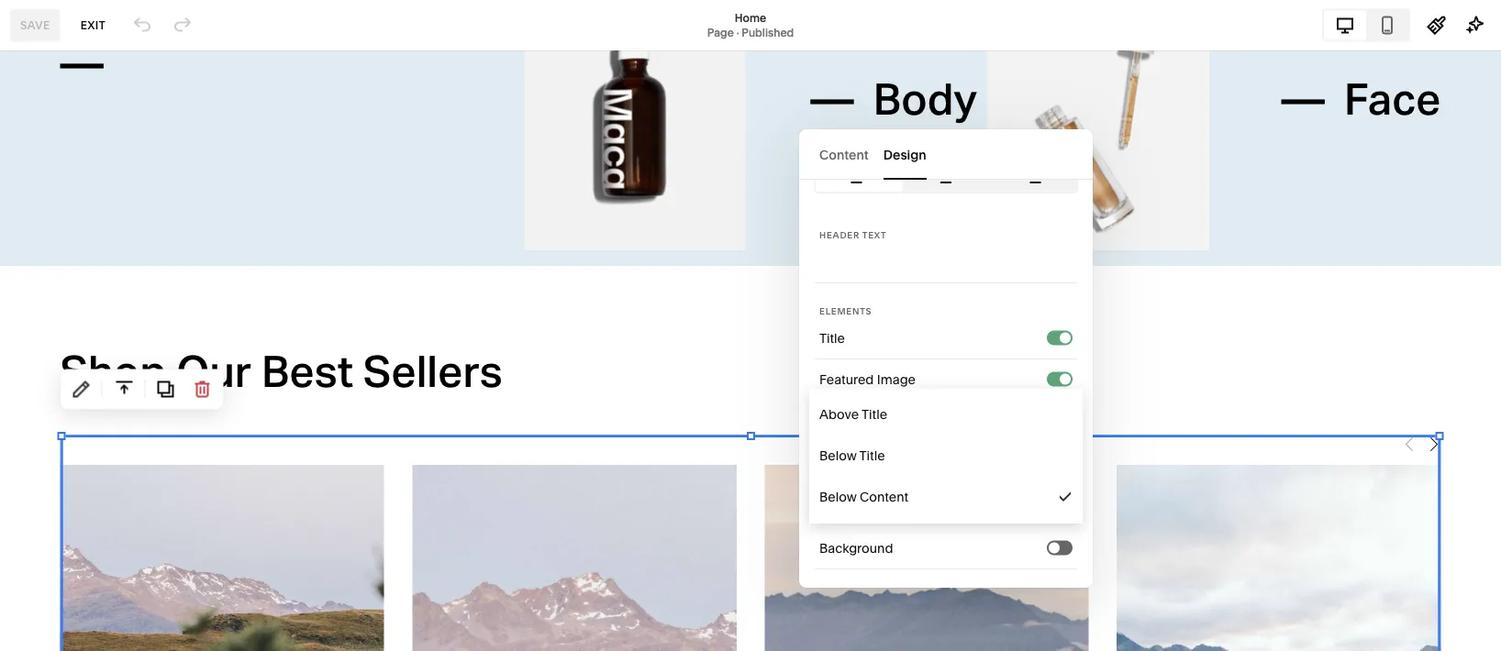 Task type: describe. For each thing, give the bounding box(es) containing it.
settings
[[30, 593, 88, 611]]

image
[[877, 372, 916, 388]]

design button
[[884, 129, 927, 180]]

2 icon image from the left
[[936, 167, 956, 187]]

above title
[[820, 407, 888, 423]]

edit image
[[71, 380, 91, 400]]

content button
[[820, 129, 869, 180]]

3 icon image from the left
[[1023, 167, 1043, 187]]

1 icon image from the left
[[849, 167, 869, 187]]

page
[[707, 26, 734, 39]]

below for chevron small up dark icon
[[820, 490, 857, 505]]

content inside tab list
[[820, 147, 869, 162]]

below content for chevron small up dark icon
[[820, 490, 909, 505]]

tab list containing content
[[820, 129, 1073, 180]]

library
[[73, 561, 122, 579]]

exit
[[81, 18, 106, 32]]

·
[[737, 26, 739, 39]]

below title
[[820, 448, 885, 464]]

above
[[820, 407, 859, 423]]

chevron small up dark icon image
[[1058, 490, 1073, 505]]

save
[[20, 18, 50, 32]]

metadata position
[[820, 464, 924, 475]]

acuity scheduling link
[[30, 276, 204, 297]]

0 vertical spatial title
[[820, 331, 845, 346]]

asset
[[30, 561, 70, 579]]

title for below title
[[860, 448, 885, 464]]

help link
[[30, 625, 63, 645]]

published
[[742, 26, 794, 39]]

metadata
[[820, 464, 873, 475]]

home
[[735, 11, 767, 24]]

acuity
[[30, 277, 75, 295]]

text
[[863, 229, 887, 240]]

excerpt
[[820, 413, 866, 429]]

align vertically image
[[114, 380, 134, 400]]

asset library
[[30, 561, 122, 579]]

scheduling
[[78, 277, 157, 295]]



Task type: locate. For each thing, give the bounding box(es) containing it.
design
[[884, 147, 927, 162]]

title right above
[[862, 407, 888, 423]]

Background checkbox
[[1049, 543, 1060, 554]]

asset library link
[[30, 560, 204, 581]]

content
[[820, 147, 869, 162], [860, 490, 909, 505], [860, 490, 909, 505]]

featured
[[820, 372, 874, 388]]

title down elements
[[820, 331, 845, 346]]

save button
[[10, 9, 60, 42]]

below for below content icon
[[820, 490, 857, 505]]

title for above title
[[862, 407, 888, 423]]

help
[[30, 626, 63, 644]]

duplicate image
[[156, 380, 176, 400]]

title
[[820, 331, 845, 346], [862, 407, 888, 423], [860, 448, 885, 464]]

remove image
[[192, 380, 212, 400]]

below content button
[[809, 476, 1083, 519]]

background
[[820, 541, 893, 557]]

settings link
[[30, 592, 204, 614]]

below content image
[[1058, 490, 1073, 505]]

acuity scheduling
[[30, 277, 157, 295]]

exit button
[[70, 9, 116, 42]]

tab list
[[1324, 11, 1409, 40], [820, 129, 1073, 180], [816, 162, 1077, 192]]

header
[[820, 229, 860, 240]]

1 horizontal spatial icon image
[[936, 167, 956, 187]]

0 horizontal spatial icon image
[[849, 167, 869, 187]]

elements
[[820, 306, 872, 317]]

featured image
[[820, 372, 916, 388]]

below inside dropdown button
[[820, 490, 857, 505]]

2 horizontal spatial icon image
[[1023, 167, 1043, 187]]

below content inside dropdown button
[[820, 490, 909, 505]]

1 vertical spatial title
[[862, 407, 888, 423]]

list box containing above title
[[809, 394, 1083, 519]]

home page · published
[[707, 11, 794, 39]]

below content for below content icon
[[820, 490, 909, 505]]

below content
[[820, 490, 909, 505], [820, 490, 909, 505]]

content inside dropdown button
[[860, 490, 909, 505]]

title up metadata position
[[860, 448, 885, 464]]

icon image
[[849, 167, 869, 187], [936, 167, 956, 187], [1023, 167, 1043, 187]]

position
[[876, 464, 924, 475]]

2 vertical spatial title
[[860, 448, 885, 464]]

header text
[[820, 229, 887, 240]]

content for below content icon
[[860, 490, 909, 505]]

below
[[820, 448, 857, 464], [820, 490, 857, 505], [820, 490, 857, 505]]

content for chevron small up dark icon
[[860, 490, 909, 505]]

list box
[[809, 394, 1083, 519]]



Task type: vqa. For each thing, say whether or not it's contained in the screenshot.
Acuity Scheduling link
yes



